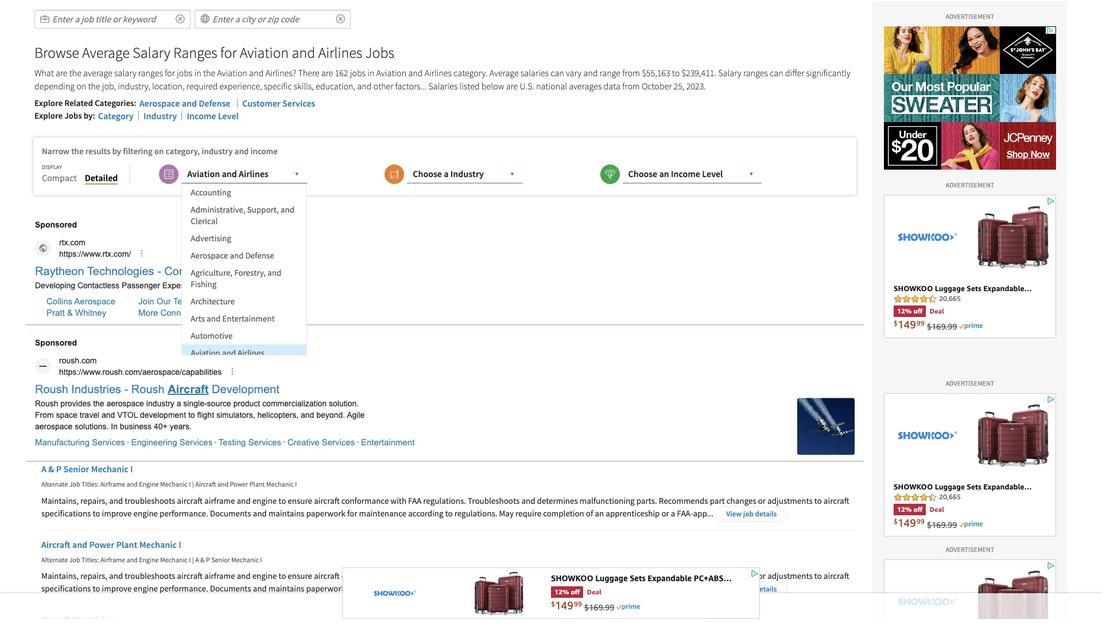 Task type: describe. For each thing, give the bounding box(es) containing it.
Enter a city or zip code search field
[[195, 10, 351, 29]]

specific
[[264, 80, 292, 92]]

architecture
[[191, 296, 235, 307]]

customer
[[242, 97, 281, 109]]

related
[[64, 97, 93, 108]]

1 vertical spatial level
[[702, 168, 723, 180]]

detailed
[[85, 172, 118, 184]]

p inside a & p senior mechanic i alternate job titles: airframe and engine mechanic i | aircraft and power plant mechanic i
[[56, 464, 62, 475]]

explore for explore related categories:
[[34, 97, 63, 108]]

average for category.
[[489, 67, 519, 79]]

titles: for plant
[[82, 556, 99, 565]]

aviation and airlines link
[[182, 345, 307, 362]]

aviation up experience,
[[217, 67, 247, 79]]

the up required
[[203, 67, 215, 79]]

administrative,
[[191, 205, 245, 215]]

u.s.
[[520, 80, 534, 92]]

maintenance for second the view job details button from the bottom
[[359, 508, 406, 519]]

?
[[293, 67, 296, 79]]

october
[[642, 80, 672, 92]]

detailed button
[[85, 171, 118, 185]]

customer services link
[[242, 97, 315, 109]]

airlines up specific
[[265, 67, 293, 79]]

range
[[600, 67, 621, 79]]

1 ranges from the left
[[138, 67, 163, 79]]

0 vertical spatial aerospace and defense link
[[139, 97, 230, 109]]

salary inside category.                 average salaries can vary and range from $55,163 to $239,411.                 salary ranges can differ significantly depending on the job, industry, location, required experience, specific skills, education, and other factors... salaries listed below are
[[718, 67, 742, 79]]

aviation up other
[[376, 67, 407, 79]]

0 vertical spatial an
[[659, 168, 669, 180]]

1 vertical spatial defense
[[245, 250, 274, 261]]

agriculture,
[[191, 268, 233, 279]]

25,
[[674, 80, 684, 92]]

of for second the view job details button from the bottom
[[586, 508, 593, 519]]

1 view job details button from the top
[[715, 507, 788, 522]]

aircraft and power plant mechanic i alternate job titles: airframe and engine mechanic i | a & p senior mechanic i
[[41, 539, 262, 565]]

according for second the view job details button
[[408, 584, 444, 595]]

vary
[[566, 67, 581, 79]]

job,
[[102, 80, 116, 92]]

view job details for second the view job details button from the bottom
[[726, 510, 777, 519]]

triangle down image for choose an income level
[[747, 170, 756, 179]]

2 jobs from the left
[[350, 67, 366, 79]]

browse
[[34, 43, 79, 62]]

aviation and airlines inside the aviation and airlines link
[[191, 348, 264, 359]]

experience,
[[220, 80, 262, 92]]

ranges
[[173, 43, 217, 62]]

category
[[98, 110, 134, 122]]

advertising
[[191, 233, 231, 244]]

location,
[[152, 80, 185, 92]]

the inside category.                 average salaries can vary and range from $55,163 to $239,411.                 salary ranges can differ significantly depending on the job, industry, location, required experience, specific skills, education, and other factors... salaries listed below are
[[88, 80, 100, 92]]

0 horizontal spatial jobs
[[64, 110, 82, 121]]

automotive link
[[182, 328, 307, 345]]

agriculture, forestry, and fishing
[[191, 268, 281, 290]]

1 horizontal spatial are
[[321, 67, 333, 79]]

from inside category.                 average salaries can vary and range from $55,163 to $239,411.                 salary ranges can differ significantly depending on the job, industry, location, required experience, specific skills, education, and other factors... salaries listed below are
[[622, 67, 640, 79]]

recommends for second the view job details button from the bottom
[[659, 496, 708, 507]]

income level link
[[187, 110, 239, 122]]

maintains for second the view job details button from the bottom
[[268, 508, 304, 519]]

airframe for plant
[[100, 556, 125, 565]]

paymarket image
[[200, 15, 210, 24]]

below
[[481, 80, 504, 92]]

job for second the view job details button from the bottom
[[743, 510, 754, 519]]

parts. for second the view job details button
[[636, 571, 657, 582]]

0 horizontal spatial aerospace
[[139, 97, 180, 109]]

performance. for second the view job details button
[[160, 584, 208, 595]]

| for senior
[[192, 481, 194, 489]]

required
[[186, 80, 218, 92]]

2 can from the left
[[770, 67, 783, 79]]

& inside a & p senior mechanic i alternate job titles: airframe and engine mechanic i | aircraft and power plant mechanic i
[[48, 464, 54, 475]]

0 vertical spatial level
[[218, 110, 239, 122]]

services
[[282, 97, 315, 109]]

an for second the view job details button
[[595, 584, 604, 595]]

on inside category.                 average salaries can vary and range from $55,163 to $239,411.                 salary ranges can differ significantly depending on the job, industry, location, required experience, specific skills, education, and other factors... salaries listed below are
[[76, 80, 86, 92]]

aviation up accounting
[[187, 168, 220, 180]]

compact button
[[42, 171, 77, 185]]

u.s. national averages data from october 25, 2023.
[[520, 80, 706, 92]]

$239,411.
[[682, 67, 716, 79]]

forestry,
[[234, 268, 266, 279]]

other
[[373, 80, 393, 92]]

and inside administrative, support, and clerical
[[281, 205, 294, 215]]

agriculture, forestry, and fishing link
[[182, 265, 307, 293]]

a & p senior mechanic i link
[[41, 464, 133, 475]]

aircraft inside a & p senior mechanic i alternate job titles: airframe and engine mechanic i | aircraft and power plant mechanic i
[[195, 481, 216, 489]]

engine for plant
[[139, 556, 159, 565]]

troubleshoots for second the view job details button from the bottom
[[125, 496, 175, 507]]

aircraft and power plant mechanic i link
[[41, 539, 181, 551]]

maintenance for second the view job details button
[[359, 584, 406, 595]]

plant inside a & p senior mechanic i alternate job titles: airframe and engine mechanic i | aircraft and power plant mechanic i
[[250, 481, 265, 489]]

0 vertical spatial salary
[[133, 43, 170, 62]]

1 vertical spatial income
[[671, 168, 700, 180]]

details for second the view job details button
[[755, 585, 777, 595]]

depending
[[34, 80, 75, 92]]

arts
[[191, 314, 205, 324]]

1 troubleshoots from the top
[[468, 496, 520, 507]]

factors...
[[395, 80, 426, 92]]

salaries
[[521, 67, 549, 79]]

power inside a & p senior mechanic i alternate job titles: airframe and engine mechanic i | aircraft and power plant mechanic i
[[230, 481, 248, 489]]

automotive
[[191, 331, 233, 342]]

specifications for second the view job details button
[[41, 584, 91, 595]]

data
[[604, 80, 620, 92]]

category.
[[454, 67, 488, 79]]

determines for second the view job details button from the bottom
[[537, 496, 578, 507]]

faa- for second the view job details button from the bottom
[[677, 508, 693, 519]]

airlines up salaries
[[425, 67, 452, 79]]

triangle down image for choose a industry
[[508, 170, 517, 179]]

2023.
[[686, 80, 706, 92]]

power inside aircraft and power plant mechanic i alternate job titles: airframe and engine mechanic i | a & p senior mechanic i
[[89, 539, 114, 551]]

differ
[[785, 67, 804, 79]]

display
[[42, 164, 62, 171]]

ensure for second the view job details button
[[288, 571, 312, 582]]

salary
[[114, 67, 136, 79]]

162
[[335, 67, 348, 79]]

category.                 average salaries can vary and range from $55,163 to $239,411.                 salary ranges can differ significantly depending on the job, industry, location, required experience, specific skills, education, and other factors... salaries listed below are
[[34, 67, 851, 92]]

by
[[112, 146, 121, 157]]

entertainment
[[222, 314, 275, 324]]

senior inside aircraft and power plant mechanic i alternate job titles: airframe and engine mechanic i | a & p senior mechanic i
[[211, 556, 230, 565]]

2 advertisement from the top
[[946, 181, 994, 189]]

choose a industry
[[413, 168, 484, 180]]

by:
[[84, 110, 95, 121]]

paperwork for second the view job details button
[[306, 584, 345, 595]]

clerical
[[191, 216, 218, 227]]

salaries
[[428, 80, 458, 92]]

and inside agriculture, forestry, and fishing
[[268, 268, 281, 279]]

improve for second the view job details button
[[102, 584, 132, 595]]

with for second the view job details button
[[391, 571, 406, 582]]

category link
[[98, 110, 134, 122]]

what
[[34, 67, 54, 79]]

senior inside a & p senior mechanic i alternate job titles: airframe and engine mechanic i | aircraft and power plant mechanic i
[[63, 464, 89, 475]]

2 changes from the top
[[727, 571, 756, 582]]

0 horizontal spatial income
[[187, 110, 216, 122]]

advertising link
[[182, 230, 307, 248]]

troubleshoots for second the view job details button
[[125, 571, 175, 582]]

2 in from the left
[[368, 67, 375, 79]]

administrative, support, and clerical
[[191, 205, 294, 227]]

alternate for aircraft
[[41, 556, 68, 565]]

skills,
[[294, 80, 314, 92]]

are inside category.                 average salaries can vary and range from $55,163 to $239,411.                 salary ranges can differ significantly depending on the job, industry, location, required experience, specific skills, education, and other factors... salaries listed below are
[[506, 80, 518, 92]]

accounting
[[191, 187, 231, 198]]

view job details for second the view job details button
[[726, 585, 777, 595]]

maintains, repairs, and troubleshoots aircraft airframe and engine to ensure aircraft conformance with faa regulations. troubleshoots and determines malfunctioning parts. recommends part changes or adjustments to aircraft specifications to improve engine performance. documents and maintains paperwork for maintenance according to regulations. may require completion of an apprenticeship or a faa-app... for second the view job details button from the bottom
[[41, 496, 849, 519]]

architecture link
[[182, 293, 307, 311]]

accounting link
[[182, 184, 307, 202]]

arts and entertainment
[[191, 314, 275, 324]]

0 vertical spatial industry
[[144, 110, 177, 122]]

job for second the view job details button
[[743, 585, 754, 595]]

1 horizontal spatial jobs
[[365, 43, 394, 62]]

apprenticeship for second the view job details button
[[606, 584, 660, 595]]

1 jobs from the left
[[177, 67, 192, 79]]

| for plant
[[192, 556, 194, 565]]

aviation up the what are the average salary ranges for jobs in the aviation and airlines ?                 there are 162 jobs in aviation and airlines
[[240, 43, 289, 62]]

& inside aircraft and power plant mechanic i alternate job titles: airframe and engine mechanic i | a & p senior mechanic i
[[200, 556, 205, 565]]

a inside a & p senior mechanic i alternate job titles: airframe and engine mechanic i | aircraft and power plant mechanic i
[[41, 464, 46, 475]]

significantly
[[806, 67, 851, 79]]

triangle down image
[[292, 170, 301, 179]]

results
[[85, 146, 110, 157]]

0 vertical spatial a
[[444, 168, 449, 180]]

may for second the view job details button
[[499, 584, 514, 595]]

job for p
[[69, 481, 80, 489]]

an for second the view job details button from the bottom
[[595, 508, 604, 519]]

explore for explore jobs by:
[[34, 110, 63, 121]]

explore related categories:
[[34, 97, 136, 108]]

browse average salary ranges for aviation and airlines jobs
[[34, 43, 394, 62]]

to inside category.                 average salaries can vary and range from $55,163 to $239,411.                 salary ranges can differ significantly depending on the job, industry, location, required experience, specific skills, education, and other factors... salaries listed below are
[[672, 67, 680, 79]]

1 vertical spatial on
[[154, 146, 164, 157]]

industry
[[202, 146, 233, 157]]

industry,
[[118, 80, 150, 92]]

compact
[[42, 172, 77, 184]]

what are the average salary ranges for jobs in the aviation and airlines ?                 there are 162 jobs in aviation and airlines
[[34, 67, 452, 79]]

there
[[298, 67, 319, 79]]

maintains, for second the view job details button
[[41, 571, 79, 582]]

may for second the view job details button from the bottom
[[499, 508, 514, 519]]

1 in from the left
[[194, 67, 201, 79]]

recommends for second the view job details button
[[659, 571, 708, 582]]

0 horizontal spatial are
[[56, 67, 67, 79]]

2 from from the top
[[622, 80, 640, 92]]

income
[[250, 146, 278, 157]]

national
[[536, 80, 567, 92]]

1 vertical spatial aerospace and defense link
[[182, 248, 307, 265]]

paperwork for second the view job details button from the bottom
[[306, 508, 345, 519]]

titles: for senior
[[82, 481, 99, 489]]

narrow the results by filtering on category, industry and income
[[42, 146, 278, 157]]



Task type: vqa. For each thing, say whether or not it's contained in the screenshot.
data
yes



Task type: locate. For each thing, give the bounding box(es) containing it.
1 changes from the top
[[727, 496, 756, 507]]

1 job from the top
[[69, 481, 80, 489]]

2 | from the top
[[192, 556, 194, 565]]

completion for second the view job details button
[[543, 584, 584, 595]]

2 details from the top
[[755, 585, 777, 595]]

1 horizontal spatial power
[[230, 481, 248, 489]]

1 vertical spatial aviation and airlines
[[191, 348, 264, 359]]

determines
[[537, 496, 578, 507], [537, 571, 578, 582]]

the down the average
[[88, 80, 100, 92]]

1 vertical spatial view
[[726, 585, 742, 595]]

2 airframe from the top
[[204, 571, 235, 582]]

from right data
[[622, 80, 640, 92]]

senior
[[63, 464, 89, 475], [211, 556, 230, 565]]

0 horizontal spatial choose
[[413, 168, 442, 180]]

0 vertical spatial paperwork
[[306, 508, 345, 519]]

aircraft
[[195, 481, 216, 489], [41, 539, 70, 551]]

are left u.s.
[[506, 80, 518, 92]]

1 performance. from the top
[[160, 508, 208, 519]]

or
[[758, 496, 766, 507], [662, 508, 669, 519], [758, 571, 766, 582], [662, 584, 669, 595]]

airframe for senior
[[100, 481, 125, 489]]

titles: down the a & p senior mechanic i link
[[82, 481, 99, 489]]

support,
[[247, 205, 279, 215]]

job inside a & p senior mechanic i alternate job titles: airframe and engine mechanic i | aircraft and power plant mechanic i
[[69, 481, 80, 489]]

performance. for second the view job details button from the bottom
[[160, 508, 208, 519]]

1 may from the top
[[499, 508, 514, 519]]

2 view job details from the top
[[726, 585, 777, 595]]

ensure
[[288, 496, 312, 507], [288, 571, 312, 582]]

1 vertical spatial industry
[[450, 168, 484, 180]]

choose for choose an income level
[[628, 168, 657, 180]]

airframe for second the view job details button from the bottom
[[204, 496, 235, 507]]

2 determines from the top
[[537, 571, 578, 582]]

education,
[[316, 80, 355, 92]]

aircraft inside aircraft and power plant mechanic i alternate job titles: airframe and engine mechanic i | a & p senior mechanic i
[[41, 539, 70, 551]]

repairs, down the a & p senior mechanic i link
[[80, 496, 107, 507]]

1 vertical spatial documents
[[210, 584, 251, 595]]

0 vertical spatial repairs,
[[80, 496, 107, 507]]

view
[[726, 510, 742, 519], [726, 585, 742, 595]]

1 horizontal spatial jobs
[[350, 67, 366, 79]]

choose an income level
[[628, 168, 723, 180]]

faa
[[408, 496, 421, 507], [408, 571, 421, 582]]

4 advertisement from the top
[[946, 546, 994, 555]]

narrow
[[42, 146, 70, 157]]

1 horizontal spatial triangle down image
[[747, 170, 756, 179]]

1 vertical spatial airframe
[[100, 556, 125, 565]]

maintains, repairs, and troubleshoots aircraft airframe and engine to ensure aircraft conformance with faa regulations. troubleshoots and determines malfunctioning parts. recommends part changes or adjustments to aircraft specifications to improve engine performance. documents and maintains paperwork for maintenance according to regulations. may require completion of an apprenticeship or a faa-app...
[[41, 496, 849, 519], [41, 571, 849, 595]]

1 explore from the top
[[34, 97, 63, 108]]

1 completion from the top
[[543, 508, 584, 519]]

0 vertical spatial recommends
[[659, 496, 708, 507]]

apprenticeship for second the view job details button from the bottom
[[606, 508, 660, 519]]

0 vertical spatial airframe
[[204, 496, 235, 507]]

aviation and airlines down automotive
[[191, 348, 264, 359]]

1 vertical spatial aerospace and defense
[[191, 250, 274, 261]]

1 of from the top
[[586, 508, 593, 519]]

1 malfunctioning from the top
[[580, 496, 635, 507]]

2 view from the top
[[726, 585, 742, 595]]

1 app... from the top
[[693, 508, 713, 519]]

2 with from the top
[[391, 571, 406, 582]]

1 airframe from the top
[[100, 481, 125, 489]]

troubleshoots down a & p senior mechanic i alternate job titles: airframe and engine mechanic i | aircraft and power plant mechanic i
[[125, 496, 175, 507]]

faa for second the view job details button from the bottom
[[408, 496, 421, 507]]

details
[[755, 510, 777, 519], [755, 585, 777, 595]]

1 horizontal spatial aircraft
[[195, 481, 216, 489]]

0 vertical spatial jobs
[[365, 43, 394, 62]]

2 troubleshoots from the top
[[468, 571, 520, 582]]

2 maintains, from the top
[[41, 571, 79, 582]]

1 vertical spatial explore
[[34, 110, 63, 121]]

parts. for second the view job details button from the bottom
[[636, 496, 657, 507]]

maintenance
[[359, 508, 406, 519], [359, 584, 406, 595]]

0 vertical spatial senior
[[63, 464, 89, 475]]

specifications
[[41, 508, 91, 519], [41, 584, 91, 595]]

0 vertical spatial aviation and airlines
[[187, 168, 268, 180]]

alternate inside aircraft and power plant mechanic i alternate job titles: airframe and engine mechanic i | a & p senior mechanic i
[[41, 556, 68, 565]]

faa- for second the view job details button
[[677, 584, 693, 595]]

1 view job details from the top
[[726, 510, 777, 519]]

view for second the view job details button
[[726, 585, 742, 595]]

0 vertical spatial changes
[[727, 496, 756, 507]]

from right range
[[622, 67, 640, 79]]

jobs up other
[[365, 43, 394, 62]]

airlines
[[318, 43, 362, 62], [265, 67, 293, 79], [425, 67, 452, 79], [239, 168, 268, 180], [238, 348, 264, 359]]

2 maintains from the top
[[268, 584, 304, 595]]

1 vertical spatial a
[[195, 556, 199, 565]]

1 maintains, from the top
[[41, 496, 79, 507]]

maintains for second the view job details button
[[268, 584, 304, 595]]

averages
[[569, 80, 602, 92]]

maintains, repairs, and troubleshoots aircraft airframe and engine to ensure aircraft conformance with faa regulations. troubleshoots and determines malfunctioning parts. recommends part changes or adjustments to aircraft specifications to improve engine performance. documents and maintains paperwork for maintenance according to regulations. may require completion of an apprenticeship or a faa-app... for second the view job details button
[[41, 571, 849, 595]]

according for second the view job details button from the bottom
[[408, 508, 444, 519]]

the left the average
[[69, 67, 81, 79]]

2 conformance from the top
[[341, 571, 389, 582]]

1 details from the top
[[755, 510, 777, 519]]

airlines up accounting link at the left of the page
[[239, 168, 268, 180]]

1 horizontal spatial on
[[154, 146, 164, 157]]

aerospace down advertising on the top left
[[191, 250, 228, 261]]

2 job from the top
[[69, 556, 80, 565]]

1 adjustments from the top
[[768, 496, 813, 507]]

are up the depending
[[56, 67, 67, 79]]

1 maintains, repairs, and troubleshoots aircraft airframe and engine to ensure aircraft conformance with faa regulations. troubleshoots and determines malfunctioning parts. recommends part changes or adjustments to aircraft specifications to improve engine performance. documents and maintains paperwork for maintenance according to regulations. may require completion of an apprenticeship or a faa-app... from the top
[[41, 496, 849, 519]]

administrative, support, and clerical link
[[182, 202, 307, 230]]

2 specifications from the top
[[41, 584, 91, 595]]

0 vertical spatial aerospace and defense
[[139, 97, 230, 109]]

1 vertical spatial plant
[[116, 539, 137, 551]]

0 horizontal spatial defense
[[199, 97, 230, 109]]

on up "related"
[[76, 80, 86, 92]]

0 horizontal spatial a
[[41, 464, 46, 475]]

filtering
[[123, 146, 153, 157]]

completion for second the view job details button from the bottom
[[543, 508, 584, 519]]

a & p senior mechanic i alternate job titles: airframe and engine mechanic i | aircraft and power plant mechanic i
[[41, 464, 297, 489]]

1 ensure from the top
[[288, 496, 312, 507]]

advertisement
[[946, 12, 994, 21], [946, 181, 994, 189], [946, 380, 994, 388], [946, 546, 994, 555]]

2 job from the top
[[743, 585, 754, 595]]

ranges up industry,
[[138, 67, 163, 79]]

require for second the view job details button
[[516, 584, 541, 595]]

1 vertical spatial apprenticeship
[[606, 584, 660, 595]]

2 ensure from the top
[[288, 571, 312, 582]]

0 vertical spatial part
[[710, 496, 725, 507]]

job
[[743, 510, 754, 519], [743, 585, 754, 595]]

alternate for a
[[41, 481, 68, 489]]

1 view from the top
[[726, 510, 742, 519]]

specifications for second the view job details button from the bottom
[[41, 508, 91, 519]]

titles: inside aircraft and power plant mechanic i alternate job titles: airframe and engine mechanic i | a & p senior mechanic i
[[82, 556, 99, 565]]

1 recommends from the top
[[659, 496, 708, 507]]

2 maintains, repairs, and troubleshoots aircraft airframe and engine to ensure aircraft conformance with faa regulations. troubleshoots and determines malfunctioning parts. recommends part changes or adjustments to aircraft specifications to improve engine performance. documents and maintains paperwork for maintenance according to regulations. may require completion of an apprenticeship or a faa-app... from the top
[[41, 571, 849, 595]]

1 horizontal spatial income
[[671, 168, 700, 180]]

aviation and airlines up accounting link at the left of the page
[[187, 168, 268, 180]]

app... for second the view job details button
[[693, 584, 713, 595]]

of
[[586, 508, 593, 519], [586, 584, 593, 595]]

ranges inside category.                 average salaries can vary and range from $55,163 to $239,411.                 salary ranges can differ significantly depending on the job, industry, location, required experience, specific skills, education, and other factors... salaries listed below are
[[743, 67, 768, 79]]

1 vertical spatial repairs,
[[80, 571, 107, 582]]

level
[[218, 110, 239, 122], [702, 168, 723, 180]]

2 require from the top
[[516, 584, 541, 595]]

defense up forestry,
[[245, 250, 274, 261]]

1 vertical spatial completion
[[543, 584, 584, 595]]

and inside 'link'
[[207, 314, 221, 324]]

0 horizontal spatial on
[[76, 80, 86, 92]]

1 alternate from the top
[[41, 481, 68, 489]]

aviation down automotive
[[191, 348, 220, 359]]

airframe for second the view job details button
[[204, 571, 235, 582]]

2 part from the top
[[710, 571, 725, 582]]

alternate inside a & p senior mechanic i alternate job titles: airframe and engine mechanic i | aircraft and power plant mechanic i
[[41, 481, 68, 489]]

1 horizontal spatial a
[[195, 556, 199, 565]]

2 adjustments from the top
[[768, 571, 813, 582]]

salary
[[133, 43, 170, 62], [718, 67, 742, 79]]

troubleshoots
[[468, 496, 520, 507], [468, 571, 520, 582]]

0 vertical spatial a
[[41, 464, 46, 475]]

1 vertical spatial a
[[671, 508, 675, 519]]

2 view job details button from the top
[[715, 583, 788, 598]]

1 advertisement from the top
[[946, 12, 994, 21]]

1 titles: from the top
[[82, 481, 99, 489]]

1 vertical spatial maintains,
[[41, 571, 79, 582]]

1 require from the top
[[516, 508, 541, 519]]

0 vertical spatial faa-
[[677, 508, 693, 519]]

1 horizontal spatial level
[[702, 168, 723, 180]]

2 explore from the top
[[34, 110, 63, 121]]

1 horizontal spatial &
[[200, 556, 205, 565]]

1 job from the top
[[743, 510, 754, 519]]

2 documents from the top
[[210, 584, 251, 595]]

0 vertical spatial adjustments
[[768, 496, 813, 507]]

display compact
[[42, 164, 77, 184]]

jobs up location,
[[177, 67, 192, 79]]

2 alternate from the top
[[41, 556, 68, 565]]

0 vertical spatial parts.
[[636, 496, 657, 507]]

performance. down aircraft and power plant mechanic i alternate job titles: airframe and engine mechanic i | a & p senior mechanic i
[[160, 584, 208, 595]]

repairs, for second the view job details button
[[80, 571, 107, 582]]

2 completion from the top
[[543, 584, 584, 595]]

job inside aircraft and power plant mechanic i alternate job titles: airframe and engine mechanic i | a & p senior mechanic i
[[69, 556, 80, 565]]

ranges left 'differ'
[[743, 67, 768, 79]]

2 performance. from the top
[[160, 584, 208, 595]]

troubleshoots down aircraft and power plant mechanic i alternate job titles: airframe and engine mechanic i | a & p senior mechanic i
[[125, 571, 175, 582]]

$55,163
[[642, 67, 670, 79]]

part for second the view job details button
[[710, 571, 725, 582]]

aerospace and defense link up forestry,
[[182, 248, 307, 265]]

0 vertical spatial according
[[408, 508, 444, 519]]

1 vertical spatial engine
[[139, 556, 159, 565]]

1 vertical spatial malfunctioning
[[580, 571, 635, 582]]

2 of from the top
[[586, 584, 593, 595]]

improve for second the view job details button from the bottom
[[102, 508, 132, 519]]

1 conformance from the top
[[341, 496, 389, 507]]

determines for second the view job details button
[[537, 571, 578, 582]]

1 horizontal spatial ranges
[[743, 67, 768, 79]]

advertisement region
[[884, 26, 1056, 170], [884, 195, 1056, 339], [884, 394, 1056, 537], [884, 560, 1056, 620], [342, 568, 760, 620]]

0 vertical spatial aerospace
[[139, 97, 180, 109]]

1 vertical spatial faa
[[408, 571, 421, 582]]

adjustments for second the view job details button from the bottom
[[768, 496, 813, 507]]

3 advertisement from the top
[[946, 380, 994, 388]]

require for second the view job details button from the bottom
[[516, 508, 541, 519]]

1 with from the top
[[391, 496, 406, 507]]

1 specifications from the top
[[41, 508, 91, 519]]

aerospace and defense
[[139, 97, 230, 109], [191, 250, 274, 261]]

conformance for second the view job details button
[[341, 571, 389, 582]]

a for second the view job details button from the bottom
[[671, 508, 675, 519]]

1 troubleshoots from the top
[[125, 496, 175, 507]]

0 vertical spatial &
[[48, 464, 54, 475]]

performance.
[[160, 508, 208, 519], [160, 584, 208, 595]]

1 | from the top
[[192, 481, 194, 489]]

documents for second the view job details button
[[210, 584, 251, 595]]

jobs
[[365, 43, 394, 62], [64, 110, 82, 121]]

0 horizontal spatial power
[[89, 539, 114, 551]]

app...
[[693, 508, 713, 519], [693, 584, 713, 595]]

app... for second the view job details button from the bottom
[[693, 508, 713, 519]]

a
[[41, 464, 46, 475], [195, 556, 199, 565]]

2 vertical spatial an
[[595, 584, 604, 595]]

income
[[187, 110, 216, 122], [671, 168, 700, 180]]

the left 'results' at left top
[[71, 146, 84, 157]]

1 can from the left
[[551, 67, 564, 79]]

p inside aircraft and power plant mechanic i alternate job titles: airframe and engine mechanic i | a & p senior mechanic i
[[206, 556, 210, 565]]

0 vertical spatial view
[[726, 510, 742, 519]]

documents for second the view job details button from the bottom
[[210, 508, 251, 519]]

2 faa- from the top
[[677, 584, 693, 595]]

1 vertical spatial with
[[391, 571, 406, 582]]

remove image up 162
[[336, 15, 345, 24]]

1 vertical spatial part
[[710, 571, 725, 582]]

1 choose from the left
[[413, 168, 442, 180]]

2 according from the top
[[408, 584, 444, 595]]

jobs down "related"
[[64, 110, 82, 121]]

1 triangle down image from the left
[[508, 170, 517, 179]]

0 vertical spatial require
[[516, 508, 541, 519]]

1 vertical spatial from
[[622, 80, 640, 92]]

1 horizontal spatial industry
[[450, 168, 484, 180]]

1 vertical spatial maintenance
[[359, 584, 406, 595]]

aerospace and defense down advertising link
[[191, 250, 274, 261]]

1 vertical spatial app...
[[693, 584, 713, 595]]

defense up income level
[[199, 97, 230, 109]]

triangle down image
[[508, 170, 517, 179], [747, 170, 756, 179]]

0 vertical spatial plant
[[250, 481, 265, 489]]

engine
[[139, 481, 159, 489], [139, 556, 159, 565]]

the
[[69, 67, 81, 79], [203, 67, 215, 79], [88, 80, 100, 92], [71, 146, 84, 157]]

1 vertical spatial aircraft
[[41, 539, 70, 551]]

2 remove image from the left
[[336, 15, 345, 24]]

0 vertical spatial faa
[[408, 496, 421, 507]]

aerospace up industry link
[[139, 97, 180, 109]]

in up required
[[194, 67, 201, 79]]

0 vertical spatial app...
[[693, 508, 713, 519]]

2 app... from the top
[[693, 584, 713, 595]]

1 vertical spatial ensure
[[288, 571, 312, 582]]

repairs, for second the view job details button from the bottom
[[80, 496, 107, 507]]

2 apprenticeship from the top
[[606, 584, 660, 595]]

0 vertical spatial on
[[76, 80, 86, 92]]

job down the a & p senior mechanic i link
[[69, 481, 80, 489]]

documents
[[210, 508, 251, 519], [210, 584, 251, 595]]

listed
[[459, 80, 480, 92]]

can left 'differ'
[[770, 67, 783, 79]]

job for power
[[69, 556, 80, 565]]

None search field
[[34, 10, 191, 29], [195, 10, 351, 29], [34, 10, 191, 29], [195, 10, 351, 29]]

engine
[[252, 496, 277, 507], [133, 508, 158, 519], [252, 571, 277, 582], [133, 584, 158, 595]]

with for second the view job details button from the bottom
[[391, 496, 406, 507]]

1 determines from the top
[[537, 496, 578, 507]]

0 vertical spatial determines
[[537, 496, 578, 507]]

part for second the view job details button from the bottom
[[710, 496, 725, 507]]

airlines down automotive link
[[238, 348, 264, 359]]

airframe inside a & p senior mechanic i alternate job titles: airframe and engine mechanic i | aircraft and power plant mechanic i
[[100, 481, 125, 489]]

ensure for second the view job details button from the bottom
[[288, 496, 312, 507]]

1 maintains from the top
[[268, 508, 304, 519]]

defense
[[199, 97, 230, 109], [245, 250, 274, 261]]

0 vertical spatial documents
[[210, 508, 251, 519]]

salary right "$239,411."
[[718, 67, 742, 79]]

2 paperwork from the top
[[306, 584, 345, 595]]

average up the average
[[82, 43, 130, 62]]

1 vertical spatial faa-
[[677, 584, 693, 595]]

to
[[672, 67, 680, 79], [279, 496, 286, 507], [814, 496, 822, 507], [93, 508, 100, 519], [445, 508, 453, 519], [279, 571, 286, 582], [814, 571, 822, 582], [93, 584, 100, 595], [445, 584, 453, 595]]

1 vertical spatial aerospace
[[191, 250, 228, 261]]

plant inside aircraft and power plant mechanic i alternate job titles: airframe and engine mechanic i | a & p senior mechanic i
[[116, 539, 137, 551]]

1 vertical spatial details
[[755, 585, 777, 595]]

1 maintenance from the top
[[359, 508, 406, 519]]

0 horizontal spatial ranges
[[138, 67, 163, 79]]

1 horizontal spatial choose
[[628, 168, 657, 180]]

part
[[710, 496, 725, 507], [710, 571, 725, 582]]

alternate
[[41, 481, 68, 489], [41, 556, 68, 565]]

0 vertical spatial maintains, repairs, and troubleshoots aircraft airframe and engine to ensure aircraft conformance with faa regulations. troubleshoots and determines malfunctioning parts. recommends part changes or adjustments to aircraft specifications to improve engine performance. documents and maintains paperwork for maintenance according to regulations. may require completion of an apprenticeship or a faa-app...
[[41, 496, 849, 519]]

airframe inside aircraft and power plant mechanic i alternate job titles: airframe and engine mechanic i | a & p senior mechanic i
[[100, 556, 125, 565]]

2 maintenance from the top
[[359, 584, 406, 595]]

maintains, for second the view job details button from the bottom
[[41, 496, 79, 507]]

2 recommends from the top
[[659, 571, 708, 582]]

remove image
[[176, 15, 185, 24], [336, 15, 345, 24]]

aerospace and defense link down location,
[[139, 97, 230, 109]]

aircraft
[[177, 496, 203, 507], [314, 496, 340, 507], [824, 496, 849, 507], [177, 571, 203, 582], [314, 571, 340, 582], [824, 571, 849, 582]]

choose for choose a industry
[[413, 168, 442, 180]]

0 vertical spatial specifications
[[41, 508, 91, 519]]

1 faa from the top
[[408, 496, 421, 507]]

repairs, down aircraft and power plant mechanic i link
[[80, 571, 107, 582]]

are left 162
[[321, 67, 333, 79]]

a for second the view job details button
[[671, 584, 675, 595]]

0 horizontal spatial p
[[56, 464, 62, 475]]

view job details
[[726, 510, 777, 519], [726, 585, 777, 595]]

view for second the view job details button from the bottom
[[726, 510, 742, 519]]

1 vertical spatial troubleshoots
[[125, 571, 175, 582]]

airframe down the a & p senior mechanic i link
[[100, 481, 125, 489]]

2 triangle down image from the left
[[747, 170, 756, 179]]

1 vertical spatial maintains, repairs, and troubleshoots aircraft airframe and engine to ensure aircraft conformance with faa regulations. troubleshoots and determines malfunctioning parts. recommends part changes or adjustments to aircraft specifications to improve engine performance. documents and maintains paperwork for maintenance according to regulations. may require completion of an apprenticeship or a faa-app...
[[41, 571, 849, 595]]

titles: down aircraft and power plant mechanic i link
[[82, 556, 99, 565]]

average inside category.                 average salaries can vary and range from $55,163 to $239,411.                 salary ranges can differ significantly depending on the job, industry, location, required experience, specific skills, education, and other factors... salaries listed below are
[[489, 67, 519, 79]]

Enter a job title or keyword search field
[[34, 10, 191, 29]]

improve
[[102, 508, 132, 519], [102, 584, 132, 595]]

engine inside a & p senior mechanic i alternate job titles: airframe and engine mechanic i | aircraft and power plant mechanic i
[[139, 481, 159, 489]]

industry
[[144, 110, 177, 122], [450, 168, 484, 180]]

average up below
[[489, 67, 519, 79]]

remove image for enter a city or zip code search box
[[336, 15, 345, 24]]

1 horizontal spatial remove image
[[336, 15, 345, 24]]

can up national
[[551, 67, 564, 79]]

0 vertical spatial malfunctioning
[[580, 496, 635, 507]]

fishing
[[191, 279, 217, 290]]

apprenticeship
[[606, 508, 660, 519], [606, 584, 660, 595]]

faa for second the view job details button
[[408, 571, 421, 582]]

1 engine from the top
[[139, 481, 159, 489]]

| inside aircraft and power plant mechanic i alternate job titles: airframe and engine mechanic i | a & p senior mechanic i
[[192, 556, 194, 565]]

1 vertical spatial may
[[499, 584, 514, 595]]

on right filtering
[[154, 146, 164, 157]]

performance. down a & p senior mechanic i alternate job titles: airframe and engine mechanic i | aircraft and power plant mechanic i
[[160, 508, 208, 519]]

engine inside aircraft and power plant mechanic i alternate job titles: airframe and engine mechanic i | a & p senior mechanic i
[[139, 556, 159, 565]]

0 horizontal spatial level
[[218, 110, 239, 122]]

aerospace and defense down location,
[[139, 97, 230, 109]]

2 titles: from the top
[[82, 556, 99, 565]]

aerospace and defense link
[[139, 97, 230, 109], [182, 248, 307, 265]]

2 may from the top
[[499, 584, 514, 595]]

1 airframe from the top
[[204, 496, 235, 507]]

average
[[83, 67, 112, 79]]

for
[[220, 43, 237, 62], [165, 67, 175, 79], [347, 508, 357, 519], [347, 584, 357, 595]]

1 improve from the top
[[102, 508, 132, 519]]

with
[[391, 496, 406, 507], [391, 571, 406, 582]]

arts and entertainment link
[[182, 311, 307, 328]]

details for second the view job details button from the bottom
[[755, 510, 777, 519]]

2 ranges from the left
[[743, 67, 768, 79]]

engine for senior
[[139, 481, 159, 489]]

remove image for enter a job title or keyword search field
[[176, 15, 185, 24]]

0 vertical spatial airframe
[[100, 481, 125, 489]]

2 airframe from the top
[[100, 556, 125, 565]]

0 vertical spatial |
[[192, 481, 194, 489]]

explore jobs by:
[[34, 110, 95, 121]]

1 vertical spatial jobs
[[64, 110, 82, 121]]

customer services
[[242, 97, 315, 109]]

average for browse
[[82, 43, 130, 62]]

jobs right 162
[[350, 67, 366, 79]]

1 paperwork from the top
[[306, 508, 345, 519]]

1 horizontal spatial plant
[[250, 481, 265, 489]]

1 vertical spatial view job details button
[[715, 583, 788, 598]]

airlines inside the aviation and airlines link
[[238, 348, 264, 359]]

improve up aircraft and power plant mechanic i link
[[102, 508, 132, 519]]

0 horizontal spatial senior
[[63, 464, 89, 475]]

of for second the view job details button
[[586, 584, 593, 595]]

2 troubleshoots from the top
[[125, 571, 175, 582]]

titles: inside a & p senior mechanic i alternate job titles: airframe and engine mechanic i | aircraft and power plant mechanic i
[[82, 481, 99, 489]]

1 faa- from the top
[[677, 508, 693, 519]]

adjustments for second the view job details button
[[768, 571, 813, 582]]

1 remove image from the left
[[176, 15, 185, 24]]

2 choose from the left
[[628, 168, 657, 180]]

0 horizontal spatial aircraft
[[41, 539, 70, 551]]

conformance for second the view job details button from the bottom
[[341, 496, 389, 507]]

2 faa from the top
[[408, 571, 421, 582]]

airframe down aircraft and power plant mechanic i link
[[100, 556, 125, 565]]

completion
[[543, 508, 584, 519], [543, 584, 584, 595]]

may
[[499, 508, 514, 519], [499, 584, 514, 595]]

job image
[[40, 15, 49, 24]]

in up other
[[368, 67, 375, 79]]

1 vertical spatial &
[[200, 556, 205, 565]]

mechanic
[[91, 464, 128, 475], [160, 481, 188, 489], [266, 481, 294, 489], [139, 539, 177, 551], [160, 556, 188, 565], [231, 556, 259, 565]]

1 vertical spatial changes
[[727, 571, 756, 582]]

conformance
[[341, 496, 389, 507], [341, 571, 389, 582]]

categories:
[[95, 97, 136, 108]]

job down aircraft and power plant mechanic i link
[[69, 556, 80, 565]]

remove image left the paymarket image
[[176, 15, 185, 24]]

2 repairs, from the top
[[80, 571, 107, 582]]

salary up salary
[[133, 43, 170, 62]]

airframe
[[204, 496, 235, 507], [204, 571, 235, 582]]

0 vertical spatial from
[[622, 67, 640, 79]]

2 malfunctioning from the top
[[580, 571, 635, 582]]

aviation
[[240, 43, 289, 62], [217, 67, 247, 79], [376, 67, 407, 79], [187, 168, 220, 180], [191, 348, 220, 359]]

an
[[659, 168, 669, 180], [595, 508, 604, 519], [595, 584, 604, 595]]

1 parts. from the top
[[636, 496, 657, 507]]

0 vertical spatial ensure
[[288, 496, 312, 507]]

1 vertical spatial an
[[595, 508, 604, 519]]

0 vertical spatial defense
[[199, 97, 230, 109]]

1 vertical spatial parts.
[[636, 571, 657, 582]]

income level
[[187, 110, 239, 122]]

category,
[[166, 146, 200, 157]]

job
[[69, 481, 80, 489], [69, 556, 80, 565]]

| inside a & p senior mechanic i alternate job titles: airframe and engine mechanic i | aircraft and power plant mechanic i
[[192, 481, 194, 489]]

1 from from the top
[[622, 67, 640, 79]]

a inside aircraft and power plant mechanic i alternate job titles: airframe and engine mechanic i | a & p senior mechanic i
[[195, 556, 199, 565]]

improve down aircraft and power plant mechanic i link
[[102, 584, 132, 595]]

airlines up 162
[[318, 43, 362, 62]]

2 engine from the top
[[139, 556, 159, 565]]

industry link
[[144, 110, 177, 122]]



